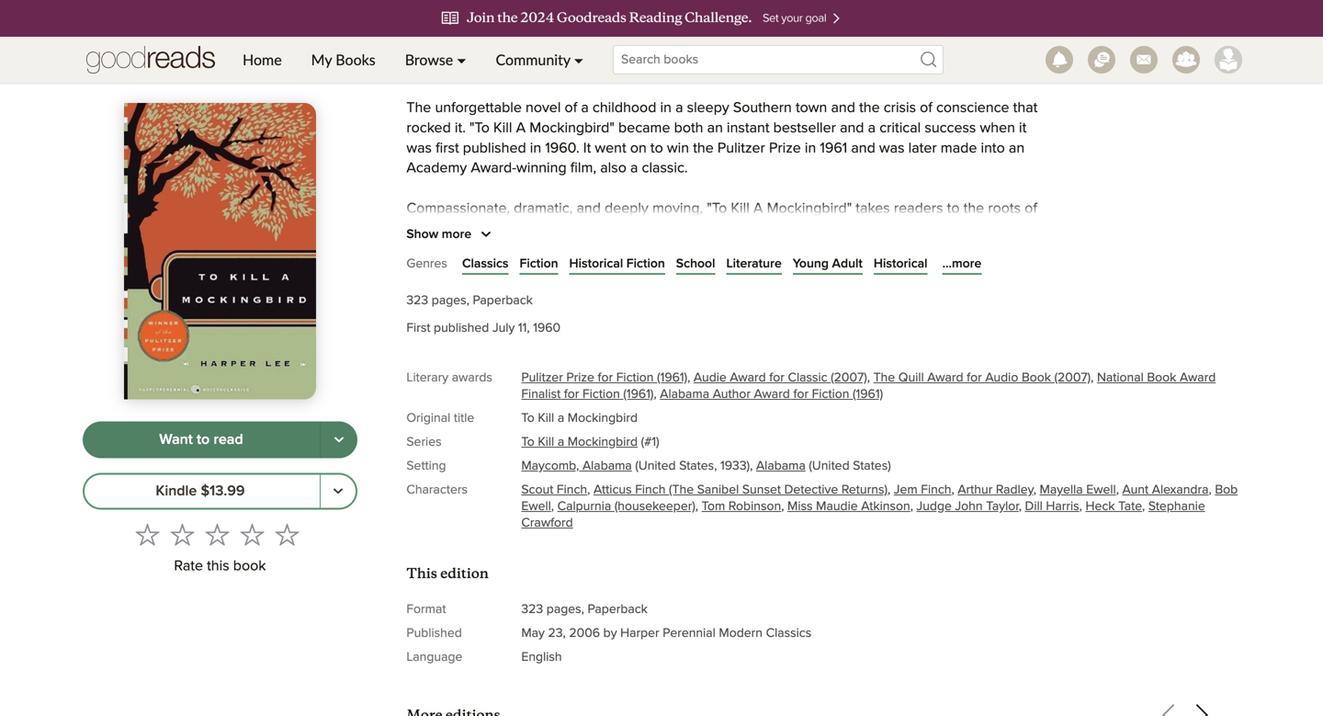 Task type: vqa. For each thing, say whether or not it's contained in the screenshot.
Compassionate, dramatic, and deeply moving, "To Kill A Mockingbird" takes readers to the roots of human behavior - to innocence and experience, kindness and cruelty, love and hatred, humor and pathos. Now with over 18 million copies in print and translated into forty languages, this regional story by a young Alabama woman claims universal appeal. Harper Lee always considered her book to be a simple love story. Today it is regarded as a masterpiece of American literature.
yes



Task type: locate. For each thing, give the bounding box(es) containing it.
rate this book element
[[83, 517, 358, 580]]

2 horizontal spatial the
[[964, 201, 985, 216]]

0 horizontal spatial classics
[[462, 257, 509, 270]]

pathos.
[[407, 242, 454, 256]]

1 horizontal spatial )
[[888, 460, 891, 473]]

1 horizontal spatial finch
[[635, 484, 666, 496]]

0 vertical spatial paperback
[[473, 294, 533, 307]]

, up (#1)
[[654, 388, 657, 401]]

1 horizontal spatial lee
[[834, 262, 857, 277]]

to up maycomb,
[[522, 436, 535, 449]]

1 horizontal spatial united
[[813, 460, 850, 473]]

2 was from the left
[[880, 141, 905, 156]]

mockingbird
[[568, 412, 638, 425], [568, 436, 638, 449]]

classic.
[[642, 161, 688, 176]]

and up 1961
[[840, 121, 865, 136]]

0 vertical spatial into
[[981, 141, 1005, 156]]

judge
[[917, 500, 952, 513]]

0 vertical spatial book
[[1010, 262, 1043, 277]]

to up the hatred,
[[947, 201, 960, 216]]

book inside compassionate, dramatic, and deeply moving, "to kill a mockingbird" takes readers to the roots of human behavior - to innocence and experience, kindness and cruelty, love and hatred, humor and pathos. now with over 18 million copies in print and translated into forty languages, this regional story by a young alabama woman claims universal appeal. harper lee always considered her book to be a simple love story. today it is regarded as a masterpiece of american literature.
[[1010, 262, 1043, 277]]

323 up may
[[522, 603, 543, 616]]

1960.
[[545, 141, 580, 156]]

an down "when"
[[1009, 141, 1025, 156]]

1 vertical spatial the
[[693, 141, 714, 156]]

story.
[[532, 282, 566, 297]]

alexandra
[[1153, 484, 1209, 496]]

1 horizontal spatial prize
[[769, 141, 801, 156]]

(1961) left audie
[[657, 371, 688, 384]]

2 horizontal spatial (1961)
[[853, 388, 883, 401]]

it inside compassionate, dramatic, and deeply moving, "to kill a mockingbird" takes readers to the roots of human behavior - to innocence and experience, kindness and cruelty, love and hatred, humor and pathos. now with over 18 million copies in print and translated into forty languages, this regional story by a young alabama woman claims universal appeal. harper lee always considered her book to be a simple love story. today it is regarded as a masterpiece of american literature.
[[612, 282, 620, 297]]

▾ right 'browse'
[[457, 51, 467, 68]]

kill down unforgettable
[[494, 121, 512, 136]]

1 vertical spatial it
[[612, 282, 620, 297]]

1 horizontal spatial classics
[[766, 627, 812, 640]]

award right national
[[1180, 371, 1216, 384]]

1 horizontal spatial (
[[809, 460, 813, 473]]

0 vertical spatial it
[[1019, 121, 1027, 136]]

0 horizontal spatial )
[[747, 460, 750, 473]]

sleepy
[[687, 101, 730, 115]]

home image
[[86, 37, 215, 83]]

0 vertical spatial 323
[[407, 294, 429, 307]]

0 vertical spatial to
[[522, 412, 535, 425]]

mayella ewell link
[[1040, 484, 1117, 496]]

the left quill
[[874, 371, 896, 384]]

story
[[407, 262, 438, 277]]

, calpurnia (housekeeper) , tom robinson , miss maudie atkinson , judge john taylor , dill harris , heck tate ,
[[551, 500, 1149, 513]]

1 vertical spatial a
[[754, 201, 763, 216]]

1 horizontal spatial ▾
[[574, 51, 584, 68]]

...more
[[943, 257, 982, 270]]

it inside the unforgettable novel of a childhood in a sleepy southern town and the crisis of conscience that rocked it. "to kill a mockingbird" became both an instant bestseller and a critical success when it was first published in 1960. it went on to win the pulitzer prize in 1961 and was later made into an academy award-winning film, also a classic.
[[1019, 121, 1027, 136]]

published
[[407, 627, 462, 640]]

1 horizontal spatial it
[[1019, 121, 1027, 136]]

childhood
[[593, 101, 657, 115]]

author
[[713, 388, 751, 401]]

dill
[[1025, 500, 1043, 513]]

(1961)
[[657, 371, 688, 384], [624, 388, 654, 401], [853, 388, 883, 401]]

classics inside top genres for this book element
[[462, 257, 509, 270]]

an
[[707, 121, 723, 136], [1009, 141, 1025, 156]]

national
[[1098, 371, 1144, 384]]

) up the atticus finch (the sanibel sunset detective returns) link
[[747, 460, 750, 473]]

award right quill
[[928, 371, 964, 384]]

0 horizontal spatial book
[[1022, 371, 1052, 384]]

literature
[[727, 257, 782, 270]]

1 horizontal spatial love
[[856, 222, 884, 236]]

an down sleepy
[[707, 121, 723, 136]]

( up calpurnia (housekeeper) link
[[636, 460, 639, 473]]

1 vertical spatial mockingbird"
[[767, 201, 852, 216]]

a up kindness
[[754, 201, 763, 216]]

united down (#1)
[[639, 460, 676, 473]]

114,916
[[765, 61, 803, 74]]

(1961) up (#1)
[[624, 388, 654, 401]]

finch up judge
[[921, 484, 952, 496]]

1 vertical spatial into
[[807, 242, 831, 256]]

0 horizontal spatial (
[[636, 460, 639, 473]]

1 horizontal spatial by
[[604, 627, 617, 640]]

alabama up story.
[[517, 262, 574, 277]]

0 vertical spatial published
[[463, 141, 526, 156]]

1 vertical spatial 323
[[522, 603, 543, 616]]

a down the now
[[462, 262, 469, 277]]

alabama link
[[757, 460, 806, 473]]

1 vertical spatial 323 pages, paperback
[[522, 603, 648, 616]]

harper lee
[[407, 11, 515, 36]]

july
[[493, 322, 515, 335]]

kill inside the unforgettable novel of a childhood in a sleepy southern town and the crisis of conscience that rocked it. "to kill a mockingbird" became both an instant bestseller and a critical success when it was first published in 1960. it went on to win the pulitzer prize in 1961 and was later made into an academy award-winning film, also a classic.
[[494, 121, 512, 136]]

0 horizontal spatial into
[[807, 242, 831, 256]]

1 vertical spatial an
[[1009, 141, 1025, 156]]

▾ for community ▾
[[574, 51, 584, 68]]

1 horizontal spatial the
[[874, 371, 896, 384]]

prize down bestseller
[[769, 141, 801, 156]]

states up scout finch , atticus finch (the sanibel sunset detective returns) , jem finch , arthur radley , mayella ewell , aunt alexandra ,
[[853, 460, 888, 473]]

readers
[[894, 201, 944, 216]]

for down classic
[[794, 388, 809, 401]]

1 historical from the left
[[570, 257, 623, 270]]

bob ewell link
[[522, 484, 1238, 513]]

historical down million
[[570, 257, 623, 270]]

0 vertical spatial pages,
[[432, 294, 470, 307]]

award up "author" on the right
[[730, 371, 766, 384]]

pages,
[[432, 294, 470, 307], [547, 603, 585, 616]]

1 horizontal spatial into
[[981, 141, 1005, 156]]

alabama up sunset
[[757, 460, 806, 473]]

1 horizontal spatial paperback
[[588, 603, 648, 616]]

a inside compassionate, dramatic, and deeply moving, "to kill a mockingbird" takes readers to the roots of human behavior - to innocence and experience, kindness and cruelty, love and hatred, humor and pathos. now with over 18 million copies in print and translated into forty languages, this regional story by a young alabama woman claims universal appeal. harper lee always considered her book to be a simple love story. today it is regarded as a masterpiece of american literature.
[[754, 201, 763, 216]]

browse ▾ link
[[390, 37, 481, 83]]

first published july 11, 1960
[[407, 322, 561, 335]]

mockingbird down for fiction (1961)
[[568, 412, 638, 425]]

0 horizontal spatial the
[[407, 101, 431, 115]]

0 vertical spatial harper
[[407, 11, 475, 36]]

paperback up 2006
[[588, 603, 648, 616]]

kill down finalist
[[538, 412, 555, 425]]

0 horizontal spatial an
[[707, 121, 723, 136]]

, alabama author award for fiction (1961)
[[654, 388, 883, 401]]

"to
[[470, 121, 490, 136], [707, 201, 727, 216]]

2 historical from the left
[[874, 257, 928, 270]]

0 horizontal spatial prize
[[567, 371, 595, 384]]

in down experience,
[[663, 242, 675, 256]]

1 horizontal spatial states
[[853, 460, 888, 473]]

0 horizontal spatial love
[[501, 282, 528, 297]]

fiction
[[520, 257, 558, 270], [627, 257, 665, 270], [617, 371, 654, 384], [583, 388, 620, 401], [812, 388, 850, 401]]

translated
[[739, 242, 803, 256]]

0 horizontal spatial mockingbird"
[[530, 121, 615, 136]]

1 vertical spatial harper
[[785, 262, 830, 277]]

characters
[[407, 484, 468, 496]]

kill
[[494, 121, 512, 136], [731, 201, 750, 216], [538, 412, 555, 425], [538, 436, 555, 449]]

1 horizontal spatial a
[[754, 201, 763, 216]]

published down simple
[[434, 322, 489, 335]]

book
[[1022, 371, 1052, 384], [1148, 371, 1177, 384]]

experience,
[[638, 222, 713, 236]]

1 horizontal spatial ewell
[[1087, 484, 1117, 496]]

2 horizontal spatial finch
[[921, 484, 952, 496]]

1 vertical spatial ewell
[[522, 500, 551, 513]]

1 horizontal spatial the
[[860, 101, 880, 115]]

atticus
[[594, 484, 632, 496]]

( up 'detective'
[[809, 460, 813, 473]]

0 horizontal spatial 323
[[407, 294, 429, 307]]

1 vertical spatial prize
[[567, 371, 595, 384]]

returns)
[[842, 484, 888, 496]]

a up both
[[676, 101, 683, 115]]

published
[[463, 141, 526, 156], [434, 322, 489, 335]]

for left 'audio'
[[967, 371, 982, 384]]

0 horizontal spatial harper
[[407, 11, 475, 36]]

0 horizontal spatial ewell
[[522, 500, 551, 513]]

0 horizontal spatial (1961)
[[624, 388, 654, 401]]

harper up the browse ▾
[[407, 11, 475, 36]]

2 vertical spatial the
[[964, 201, 985, 216]]

mockingbird for to kill a mockingbird
[[568, 412, 638, 425]]

mockingbird down to kill a mockingbird
[[568, 436, 638, 449]]

to for to kill a mockingbird
[[522, 412, 535, 425]]

may
[[522, 627, 545, 640]]

conscience
[[937, 101, 1010, 115]]

▾ for browse ▾
[[457, 51, 467, 68]]

awards
[[452, 371, 493, 384]]

rate
[[174, 559, 203, 574]]

rate 2 out of 5 image
[[170, 523, 194, 546]]

both
[[674, 121, 704, 136]]

0 horizontal spatial finch
[[557, 484, 588, 496]]

1 (2007) from the left
[[831, 371, 868, 384]]

prize up for fiction (1961)
[[567, 371, 595, 384]]

judge john taylor link
[[917, 500, 1019, 513]]

ewell down scout
[[522, 500, 551, 513]]

by right story
[[442, 262, 458, 277]]

for up to kill a mockingbird
[[564, 388, 580, 401]]

winning
[[517, 161, 567, 176]]

to
[[651, 141, 664, 156], [947, 201, 960, 216], [523, 222, 536, 236], [407, 282, 419, 297], [197, 432, 210, 447]]

and right town
[[831, 101, 856, 115]]

love down young
[[501, 282, 528, 297]]

1 horizontal spatial "to
[[707, 201, 727, 216]]

book right national
[[1148, 371, 1177, 384]]

0 horizontal spatial (2007)
[[831, 371, 868, 384]]

the inside compassionate, dramatic, and deeply moving, "to kill a mockingbird" takes readers to the roots of human behavior - to innocence and experience, kindness and cruelty, love and hatred, humor and pathos. now with over 18 million copies in print and translated into forty languages, this regional story by a young alabama woman claims universal appeal. harper lee always considered her book to be a simple love story. today it is regarded as a masterpiece of american literature.
[[964, 201, 985, 216]]

finch up (housekeeper)
[[635, 484, 666, 496]]

1 ▾ from the left
[[457, 51, 467, 68]]

1 vertical spatial lee
[[834, 262, 857, 277]]

states up (the
[[680, 460, 714, 473]]

0 horizontal spatial historical
[[570, 257, 623, 270]]

1 vertical spatial love
[[501, 282, 528, 297]]

2 ) from the left
[[888, 460, 891, 473]]

mockingbird"
[[530, 121, 615, 136], [767, 201, 852, 216]]

0 vertical spatial love
[[856, 222, 884, 236]]

a left childhood
[[581, 101, 589, 115]]

award down classic
[[754, 388, 790, 401]]

pulitzer up finalist
[[522, 371, 563, 384]]

rocked
[[407, 121, 451, 136]]

2 ▾ from the left
[[574, 51, 584, 68]]

it left is at top left
[[612, 282, 620, 297]]

made
[[941, 141, 978, 156]]

0 vertical spatial lee
[[480, 11, 515, 36]]

kill up kindness
[[731, 201, 750, 216]]

to kill a mockingbird link
[[522, 436, 638, 449]]

maycomb, alabama ( united states , 1933 ) , alabama ( united states )
[[522, 460, 891, 473]]

setting
[[407, 460, 446, 473]]

as
[[701, 282, 716, 297]]

book inside national book award finalist
[[1148, 371, 1177, 384]]

was down "rocked"
[[407, 141, 432, 156]]

▾ inside community ▾ link
[[574, 51, 584, 68]]

1 vertical spatial classics
[[766, 627, 812, 640]]

"to up kindness
[[707, 201, 727, 216]]

0 vertical spatial mockingbird"
[[530, 121, 615, 136]]

None search field
[[598, 45, 959, 74]]

harper
[[407, 11, 475, 36], [785, 262, 830, 277], [621, 627, 660, 640]]

1 horizontal spatial was
[[880, 141, 905, 156]]

mockingbird" inside compassionate, dramatic, and deeply moving, "to kill a mockingbird" takes readers to the roots of human behavior - to innocence and experience, kindness and cruelty, love and hatred, humor and pathos. now with over 18 million copies in print and translated into forty languages, this regional story by a young alabama woman claims universal appeal. harper lee always considered her book to be a simple love story. today it is regarded as a masterpiece of american literature.
[[767, 201, 852, 216]]

1 horizontal spatial pulitzer
[[718, 141, 766, 156]]

1 vertical spatial to
[[522, 436, 535, 449]]

▾ inside browse ▾ 'link'
[[457, 51, 467, 68]]

1 horizontal spatial (2007)
[[1055, 371, 1091, 384]]

jem
[[894, 484, 918, 496]]

2 vertical spatial harper
[[621, 627, 660, 640]]

home
[[243, 51, 282, 68]]

her
[[985, 262, 1006, 277]]

1 ) from the left
[[747, 460, 750, 473]]

the up 'humor'
[[964, 201, 985, 216]]

0 horizontal spatial it
[[612, 282, 620, 297]]

mockingbird for to kill a mockingbird (#1)
[[568, 436, 638, 449]]

0 vertical spatial an
[[707, 121, 723, 136]]

1 vertical spatial pulitzer
[[522, 371, 563, 384]]

2 mockingbird from the top
[[568, 436, 638, 449]]

historical link
[[874, 255, 928, 273]]

1 united from the left
[[639, 460, 676, 473]]

lee up rating 4.26 out of 5 image at left
[[480, 11, 515, 36]]

published inside the unforgettable novel of a childhood in a sleepy southern town and the crisis of conscience that rocked it. "to kill a mockingbird" became both an instant bestseller and a critical success when it was first published in 1960. it went on to win the pulitzer prize in 1961 and was later made into an academy award-winning film, also a classic.
[[463, 141, 526, 156]]

united up 'detective'
[[813, 460, 850, 473]]

love down takes
[[856, 222, 884, 236]]

0 horizontal spatial "to
[[470, 121, 490, 136]]

calpurnia
[[558, 500, 612, 513]]

ewell up heck
[[1087, 484, 1117, 496]]

2 book from the left
[[1148, 371, 1177, 384]]

book down rate 4 out of 5 'icon'
[[233, 559, 266, 574]]

of right crisis at the right top
[[920, 101, 933, 115]]

lee down forty
[[834, 262, 857, 277]]

0 vertical spatial "to
[[470, 121, 490, 136]]

pulitzer prize for fiction (1961) , audie award for classic (2007) , the quill award for audio book (2007) ,
[[522, 371, 1098, 384]]

0 vertical spatial prize
[[769, 141, 801, 156]]

a
[[516, 121, 526, 136], [754, 201, 763, 216]]

0 vertical spatial by
[[442, 262, 458, 277]]

scout finch , atticus finch (the sanibel sunset detective returns) , jem finch , arthur radley , mayella ewell , aunt alexandra ,
[[522, 484, 1216, 496]]

0 horizontal spatial united
[[639, 460, 676, 473]]

historical for historical fiction
[[570, 257, 623, 270]]

1 horizontal spatial harper
[[621, 627, 660, 640]]

1 ( from the left
[[636, 460, 639, 473]]

1 mockingbird from the top
[[568, 412, 638, 425]]

to inside the unforgettable novel of a childhood in a sleepy southern town and the crisis of conscience that rocked it. "to kill a mockingbird" became both an instant bestseller and a critical success when it was first published in 1960. it went on to win the pulitzer prize in 1961 and was later made into an academy award-winning film, also a classic.
[[651, 141, 664, 156]]

(1961) down pulitzer prize for fiction (1961) , audie award for classic (2007) , the quill award for audio book (2007) ,
[[853, 388, 883, 401]]

0 vertical spatial the
[[860, 101, 880, 115]]

in up winning
[[530, 141, 542, 156]]

literature link
[[727, 255, 782, 273]]

town
[[796, 101, 828, 115]]

maudie
[[816, 500, 858, 513]]

rate 4 out of 5 image
[[240, 523, 264, 546]]

deeply
[[605, 201, 649, 216]]

crawford
[[522, 517, 573, 530]]

0 vertical spatial mockingbird
[[568, 412, 638, 425]]

1 horizontal spatial mockingbird"
[[767, 201, 852, 216]]

finch
[[557, 484, 588, 496], [635, 484, 666, 496], [921, 484, 952, 496]]

the down both
[[693, 141, 714, 156]]

appeal.
[[734, 262, 781, 277]]

human
[[407, 222, 451, 236]]

1 to from the top
[[522, 412, 535, 425]]

, left the jem
[[888, 484, 891, 496]]

323 pages, paperback
[[407, 294, 533, 307], [522, 603, 648, 616]]

calpurnia (housekeeper) link
[[558, 500, 696, 513]]

harper inside compassionate, dramatic, and deeply moving, "to kill a mockingbird" takes readers to the roots of human behavior - to innocence and experience, kindness and cruelty, love and hatred, humor and pathos. now with over 18 million copies in print and translated into forty languages, this regional story by a young alabama woman claims universal appeal. harper lee always considered her book to be a simple love story. today it is regarded as a masterpiece of american literature.
[[785, 262, 830, 277]]

read
[[214, 432, 243, 447]]

(#1)
[[641, 436, 660, 449]]

be
[[423, 282, 440, 297]]

) up scout finch , atticus finch (the sanibel sunset detective returns) , jem finch , arthur radley , mayella ewell , aunt alexandra ,
[[888, 460, 891, 473]]

2 to from the top
[[522, 436, 535, 449]]

0 vertical spatial pulitzer
[[718, 141, 766, 156]]

to left read
[[197, 432, 210, 447]]

0 vertical spatial classics
[[462, 257, 509, 270]]

browse ▾
[[405, 51, 467, 68]]

rate 1 out of 5 image
[[136, 523, 159, 546]]

a down novel
[[516, 121, 526, 136]]

of
[[565, 101, 578, 115], [920, 101, 933, 115], [1025, 201, 1038, 216], [814, 282, 827, 297]]

book right her
[[1010, 262, 1043, 277]]

woman
[[578, 262, 624, 277]]

into down "when"
[[981, 141, 1005, 156]]

was down critical
[[880, 141, 905, 156]]

kill inside compassionate, dramatic, and deeply moving, "to kill a mockingbird" takes readers to the roots of human behavior - to innocence and experience, kindness and cruelty, love and hatred, humor and pathos. now with over 18 million copies in print and translated into forty languages, this regional story by a young alabama woman claims universal appeal. harper lee always considered her book to be a simple love story. today it is regarded as a masterpiece of american literature.
[[731, 201, 750, 216]]

0 horizontal spatial book
[[233, 559, 266, 574]]

mockingbird" up 1960.
[[530, 121, 615, 136]]

historical fiction link
[[570, 255, 665, 273]]

to
[[522, 412, 535, 425], [522, 436, 535, 449]]

mockingbird" up cruelty,
[[767, 201, 852, 216]]

classic
[[788, 371, 828, 384]]

1 horizontal spatial book
[[1010, 262, 1043, 277]]

to right the on at the left top of the page
[[651, 141, 664, 156]]

5,984,573 ratings and 114,916 reviews figure
[[656, 55, 850, 77]]

rate 3 out of 5 image
[[205, 523, 229, 546]]



Task type: describe. For each thing, give the bounding box(es) containing it.
1 vertical spatial paperback
[[588, 603, 648, 616]]

the for claims
[[964, 201, 985, 216]]

jem finch link
[[894, 484, 952, 496]]

into inside compassionate, dramatic, and deeply moving, "to kill a mockingbird" takes readers to the roots of human behavior - to innocence and experience, kindness and cruelty, love and hatred, humor and pathos. now with over 18 million copies in print and translated into forty languages, this regional story by a young alabama woman claims universal appeal. harper lee always considered her book to be a simple love story. today it is regarded as a masterpiece of american literature.
[[807, 242, 831, 256]]

1 horizontal spatial 323
[[522, 603, 543, 616]]

the inside the unforgettable novel of a childhood in a sleepy southern town and the crisis of conscience that rocked it. "to kill a mockingbird" became both an instant bestseller and a critical success when it was first published in 1960. it went on to win the pulitzer prize in 1961 and was later made into an academy award-winning film, also a classic.
[[407, 101, 431, 115]]

1 finch from the left
[[557, 484, 588, 496]]

tom
[[702, 500, 726, 513]]

, left dill
[[1019, 500, 1022, 513]]

"to inside compassionate, dramatic, and deeply moving, "to kill a mockingbird" takes readers to the roots of human behavior - to innocence and experience, kindness and cruelty, love and hatred, humor and pathos. now with over 18 million copies in print and translated into forty languages, this regional story by a young alabama woman claims universal appeal. harper lee always considered her book to be a simple love story. today it is regarded as a masterpiece of american literature.
[[707, 201, 727, 216]]

ewell inside the bob ewell
[[522, 500, 551, 513]]

stephanie crawford
[[522, 500, 1206, 530]]

"to inside the unforgettable novel of a childhood in a sleepy southern town and the crisis of conscience that rocked it. "to kill a mockingbird" became both an instant bestseller and a critical success when it was first published in 1960. it went on to win the pulitzer prize in 1961 and was later made into an academy award-winning film, also a classic.
[[470, 121, 490, 136]]

in inside compassionate, dramatic, and deeply moving, "to kill a mockingbird" takes readers to the roots of human behavior - to innocence and experience, kindness and cruelty, love and hatred, humor and pathos. now with over 18 million copies in print and translated into forty languages, this regional story by a young alabama woman claims universal appeal. harper lee always considered her book to be a simple love story. today it is regarded as a masterpiece of american literature.
[[663, 242, 675, 256]]

and down roots
[[1010, 222, 1034, 236]]

rating 4.26 out of 5 image
[[401, 48, 576, 83]]

also
[[600, 161, 627, 176]]

into inside the unforgettable novel of a childhood in a sleepy southern town and the crisis of conscience that rocked it. "to kill a mockingbird" became both an instant bestseller and a critical success when it was first published in 1960. it went on to win the pulitzer prize in 1961 and was later made into an academy award-winning film, also a classic.
[[981, 141, 1005, 156]]

humor
[[964, 222, 1006, 236]]

0 horizontal spatial pages,
[[432, 294, 470, 307]]

, up calpurnia
[[588, 484, 591, 496]]

3 finch from the left
[[921, 484, 952, 496]]

prize inside the unforgettable novel of a childhood in a sleepy southern town and the crisis of conscience that rocked it. "to kill a mockingbird" became both an instant bestseller and a critical success when it was first published in 1960. it went on to win the pulitzer prize in 1961 and was later made into an academy award-winning film, also a classic.
[[769, 141, 801, 156]]

, right 1933
[[750, 460, 753, 473]]

community ▾
[[496, 51, 584, 68]]

rate 5 out of 5 image
[[275, 523, 299, 546]]

harper lee link
[[407, 11, 515, 37]]

language
[[407, 651, 463, 664]]

show
[[407, 228, 439, 241]]

fiction link
[[520, 255, 558, 273]]

(housekeeper)
[[615, 500, 696, 513]]

2 united from the left
[[813, 460, 850, 473]]

1 vertical spatial the
[[874, 371, 896, 384]]

masterpiece
[[731, 282, 810, 297]]

to kill a mockingbird (#1)
[[522, 436, 660, 449]]

a up maycomb,
[[558, 436, 565, 449]]

scout
[[522, 484, 554, 496]]

perennial
[[663, 627, 716, 640]]

young
[[473, 262, 513, 277]]

, down the mayella ewell link
[[1080, 500, 1083, 513]]

, left bob
[[1209, 484, 1212, 496]]

to left be
[[407, 282, 419, 297]]

regarded
[[638, 282, 697, 297]]

and down deeply
[[610, 222, 635, 236]]

1 horizontal spatial an
[[1009, 141, 1025, 156]]

robinson
[[729, 500, 782, 513]]

and up languages,
[[887, 222, 912, 236]]

1 vertical spatial pages,
[[547, 603, 585, 616]]

dramatic,
[[514, 201, 573, 216]]

and up innocence
[[577, 201, 601, 216]]

this edition
[[407, 565, 489, 582]]

rate this book
[[174, 559, 266, 574]]

later
[[909, 141, 937, 156]]

0 horizontal spatial the
[[693, 141, 714, 156]]

novel
[[526, 101, 561, 115]]

tom robinson link
[[702, 500, 782, 513]]

lee inside compassionate, dramatic, and deeply moving, "to kill a mockingbird" takes readers to the roots of human behavior - to innocence and experience, kindness and cruelty, love and hatred, humor and pathos. now with over 18 million copies in print and translated into forty languages, this regional story by a young alabama woman claims universal appeal. harper lee always considered her book to be a simple love story. today it is regarded as a masterpiece of american literature.
[[834, 262, 857, 277]]

arthur
[[958, 484, 993, 496]]

mockingbird" inside the unforgettable novel of a childhood in a sleepy southern town and the crisis of conscience that rocked it. "to kill a mockingbird" became both an instant bestseller and a critical success when it was first published in 1960. it went on to win the pulitzer prize in 1961 and was later made into an academy award-winning film, also a classic.
[[530, 121, 615, 136]]

young adult link
[[793, 255, 863, 273]]

and up translated
[[779, 222, 803, 236]]

, left audie
[[688, 371, 691, 384]]

with
[[491, 242, 518, 256]]

, left the miss
[[782, 500, 785, 513]]

, up judge john taylor link
[[952, 484, 955, 496]]

kindle
[[156, 484, 197, 499]]

, left 1933
[[714, 460, 717, 473]]

profile image for bob builder. image
[[1215, 46, 1243, 74]]

kindness
[[717, 222, 775, 236]]

the for made
[[860, 101, 880, 115]]

, left quill
[[868, 371, 871, 384]]

1 vertical spatial book
[[233, 559, 266, 574]]

, up heck tate link
[[1117, 484, 1120, 496]]

1 horizontal spatial (1961)
[[657, 371, 688, 384]]

23,
[[548, 627, 566, 640]]

alabama up atticus
[[583, 460, 632, 473]]

regional
[[968, 242, 1021, 256]]

1 vertical spatial by
[[604, 627, 617, 640]]

0 vertical spatial 323 pages, paperback
[[407, 294, 533, 307]]

young adult
[[793, 257, 863, 270]]

kill up maycomb,
[[538, 436, 555, 449]]

a right be
[[444, 282, 451, 297]]

4.26
[[587, 55, 645, 87]]

simple
[[455, 282, 497, 297]]

1 vertical spatial published
[[434, 322, 489, 335]]

, left tom
[[696, 500, 699, 513]]

average rating of 4.26 stars. figure
[[401, 48, 656, 88]]

scout finch link
[[522, 484, 588, 496]]

historical for historical
[[874, 257, 928, 270]]

more
[[442, 228, 472, 241]]

top genres for this book element
[[407, 253, 1241, 281]]

school link
[[676, 255, 716, 273]]

fiction down over
[[520, 257, 558, 270]]

, down the scout finch link
[[551, 500, 554, 513]]

radley
[[996, 484, 1034, 496]]

0 horizontal spatial lee
[[480, 11, 515, 36]]

1 states from the left
[[680, 460, 714, 473]]

harris
[[1047, 500, 1080, 513]]

became
[[619, 121, 671, 136]]

heck
[[1086, 500, 1116, 513]]

want to read
[[159, 432, 243, 447]]

to kill a mockingbird
[[522, 412, 638, 425]]

southern
[[733, 101, 792, 115]]

harper inside harper lee link
[[407, 11, 475, 36]]

and up universal
[[711, 242, 735, 256]]

1 was from the left
[[407, 141, 432, 156]]

may 23, 2006 by harper perennial modern classics
[[522, 627, 812, 640]]

over
[[521, 242, 550, 256]]

for up the , alabama author award for fiction (1961)
[[770, 371, 785, 384]]

Search by book title or ISBN text field
[[613, 45, 944, 74]]

a inside the unforgettable novel of a childhood in a sleepy southern town and the crisis of conscience that rocked it. "to kill a mockingbird" became both an instant bestseller and a critical success when it was first published in 1960. it went on to win the pulitzer prize in 1961 and was later made into an academy award-winning film, also a classic.
[[516, 121, 526, 136]]

, up dill
[[1034, 484, 1037, 496]]

want
[[159, 432, 193, 447]]

by inside compassionate, dramatic, and deeply moving, "to kill a mockingbird" takes readers to the roots of human behavior - to innocence and experience, kindness and cruelty, love and hatred, humor and pathos. now with over 18 million copies in print and translated into forty languages, this regional story by a young alabama woman claims universal appeal. harper lee always considered her book to be a simple love story. today it is regarded as a masterpiece of american literature.
[[442, 262, 458, 277]]

in up became
[[661, 101, 672, 115]]

innocence
[[539, 222, 606, 236]]

success
[[925, 121, 977, 136]]

want to read button
[[83, 421, 321, 458]]

tate
[[1119, 500, 1143, 513]]

a right as
[[719, 282, 727, 297]]

alabama inside compassionate, dramatic, and deeply moving, "to kill a mockingbird" takes readers to the roots of human behavior - to innocence and experience, kindness and cruelty, love and hatred, humor and pathos. now with over 18 million copies in print and translated into forty languages, this regional story by a young alabama woman claims universal appeal. harper lee always considered her book to be a simple love story. today it is regarded as a masterpiece of american literature.
[[517, 262, 574, 277]]

a up to kill a mockingbird link
[[558, 412, 565, 425]]

$13.99
[[201, 484, 245, 499]]

english
[[522, 651, 562, 664]]

cruelty,
[[807, 222, 853, 236]]

of down top genres for this book element
[[814, 282, 827, 297]]

, down the jem
[[911, 500, 914, 513]]

ratings
[[716, 61, 755, 74]]

alabama down audie
[[660, 388, 710, 401]]

miss
[[788, 500, 813, 513]]

fiction up to kill a mockingbird
[[583, 388, 620, 401]]

a down the on at the left top of the page
[[631, 161, 638, 176]]

2 ( from the left
[[809, 460, 813, 473]]

award inside national book award finalist
[[1180, 371, 1216, 384]]

, left national
[[1091, 371, 1094, 384]]

of right novel
[[565, 101, 578, 115]]

0 horizontal spatial paperback
[[473, 294, 533, 307]]

in down bestseller
[[805, 141, 817, 156]]

1 book from the left
[[1022, 371, 1052, 384]]

detective
[[785, 484, 839, 496]]

1933
[[721, 460, 747, 473]]

to inside button
[[197, 432, 210, 447]]

film,
[[571, 161, 597, 176]]

2 states from the left
[[853, 460, 888, 473]]

2 (2007) from the left
[[1055, 371, 1091, 384]]

and right 1961
[[852, 141, 876, 156]]

for up for fiction (1961)
[[598, 371, 613, 384]]

114,916 reviews
[[765, 61, 850, 74]]

to right '-' at the top of the page
[[523, 222, 536, 236]]

it.
[[455, 121, 466, 136]]

literature.
[[896, 282, 956, 297]]

languages,
[[868, 242, 938, 256]]

fiction down the copies
[[627, 257, 665, 270]]

this inside compassionate, dramatic, and deeply moving, "to kill a mockingbird" takes readers to the roots of human behavior - to innocence and experience, kindness and cruelty, love and hatred, humor and pathos. now with over 18 million copies in print and translated into forty languages, this regional story by a young alabama woman claims universal appeal. harper lee always considered her book to be a simple love story. today it is regarded as a masterpiece of american literature.
[[942, 242, 965, 256]]

original
[[407, 412, 451, 425]]

first
[[436, 141, 459, 156]]

compassionate,
[[407, 201, 510, 216]]

fiction down pulitzer prize for fiction (1961) , audie award for classic (2007) , the quill award for audio book (2007) ,
[[812, 388, 850, 401]]

0 vertical spatial ewell
[[1087, 484, 1117, 496]]

-
[[515, 222, 519, 236]]

pulitzer inside the unforgettable novel of a childhood in a sleepy southern town and the crisis of conscience that rocked it. "to kill a mockingbird" became both an instant bestseller and a critical success when it was first published in 1960. it went on to win the pulitzer prize in 1961 and was later made into an academy award-winning film, also a classic.
[[718, 141, 766, 156]]

dill harris link
[[1025, 500, 1080, 513]]

roots
[[989, 201, 1021, 216]]

literary
[[407, 371, 449, 384]]

adult
[[832, 257, 863, 270]]

fiction up for fiction (1961)
[[617, 371, 654, 384]]

original title
[[407, 412, 475, 425]]

title
[[454, 412, 475, 425]]

of right roots
[[1025, 201, 1038, 216]]

a left critical
[[868, 121, 876, 136]]

0 horizontal spatial this
[[207, 559, 230, 574]]

when
[[980, 121, 1016, 136]]

to for to kill a mockingbird (#1)
[[522, 436, 535, 449]]

kindle $13.99
[[156, 484, 245, 499]]

, down 'aunt'
[[1143, 500, 1146, 513]]

considered
[[909, 262, 981, 277]]

atticus finch (the sanibel sunset detective returns) link
[[594, 484, 888, 496]]

rating 0 out of 5 group
[[130, 517, 305, 552]]

0 horizontal spatial pulitzer
[[522, 371, 563, 384]]

2 finch from the left
[[635, 484, 666, 496]]

11,
[[518, 322, 530, 335]]

modern
[[719, 627, 763, 640]]

critical
[[880, 121, 921, 136]]



